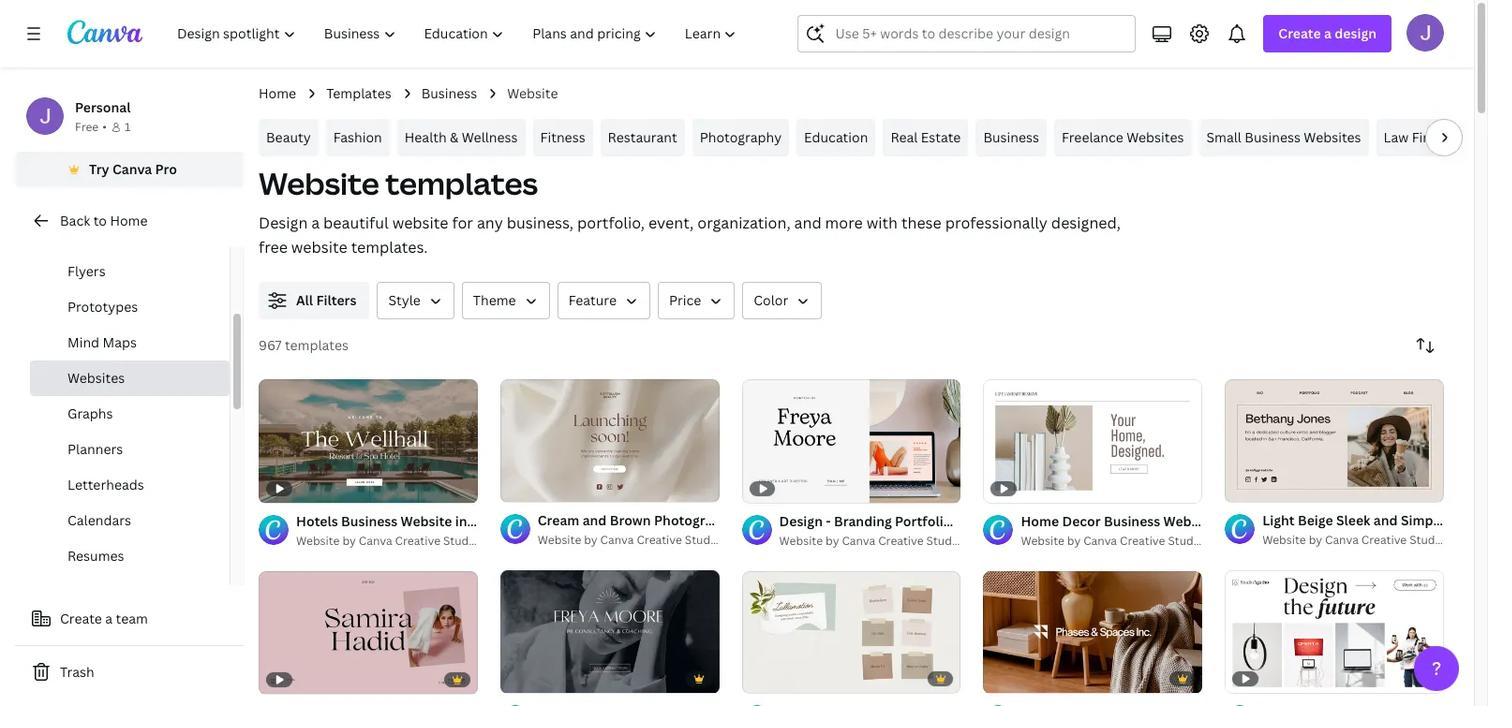 Task type: describe. For each thing, give the bounding box(es) containing it.
7
[[1022, 672, 1027, 686]]

business,
[[507, 213, 574, 233]]

real
[[891, 128, 918, 146]]

pro
[[155, 160, 177, 178]]

1 horizontal spatial websites
[[1127, 128, 1184, 146]]

all filters button
[[259, 282, 370, 320]]

wellness
[[462, 128, 518, 146]]

photography link
[[692, 119, 789, 157]]

real estate link
[[883, 119, 969, 157]]

home link
[[259, 83, 296, 104]]

light beige sleek and simple blogge website by canva creative studio
[[1263, 512, 1489, 548]]

letterheads link
[[30, 468, 230, 503]]

0 vertical spatial website
[[392, 213, 449, 233]]

beautiful
[[323, 213, 389, 233]]

business cards link
[[30, 218, 230, 254]]

cream and brown photographic beauty site launch website image
[[500, 379, 720, 503]]

Sort by button
[[1407, 327, 1444, 365]]

by inside the light beige sleek and simple blogge website by canva creative studio
[[1309, 532, 1323, 548]]

style
[[388, 292, 421, 309]]

967 templates
[[259, 337, 349, 354]]

style button
[[377, 282, 454, 320]]

1 of 5
[[513, 672, 545, 685]]

maps
[[103, 334, 137, 352]]

try canva pro button
[[15, 152, 244, 187]]

967
[[259, 337, 282, 354]]

website templates design a beautiful website for any business, portfolio, event, organization, and more with these professionally designed, free website templates.
[[259, 163, 1121, 258]]

creative inside the light beige sleek and simple blogge website by canva creative studio
[[1362, 532, 1407, 548]]

back to home
[[60, 212, 148, 230]]

freelance websites
[[1062, 128, 1184, 146]]

restaurant
[[608, 128, 677, 146]]

restaurant link
[[600, 119, 685, 157]]

freelance websites link
[[1055, 119, 1192, 157]]

cards
[[127, 227, 163, 245]]

1 of 7
[[997, 672, 1027, 686]]

health & wellness
[[405, 128, 518, 146]]

templates.
[[351, 237, 428, 258]]

filters
[[316, 292, 357, 309]]

a for team
[[105, 610, 113, 628]]

freelance
[[1062, 128, 1124, 146]]

price
[[669, 292, 701, 309]]

organization,
[[698, 213, 791, 233]]

any
[[477, 213, 503, 233]]

team
[[116, 610, 148, 628]]

feature button
[[557, 282, 651, 320]]

with
[[867, 213, 898, 233]]

more
[[825, 213, 863, 233]]

feature
[[569, 292, 617, 309]]

estate
[[921, 128, 961, 146]]

color
[[754, 292, 789, 309]]

prototypes link
[[30, 290, 230, 325]]

mind maps link
[[30, 325, 230, 361]]

firm
[[1412, 128, 1441, 146]]

a inside website templates design a beautiful website for any business, portfolio, event, organization, and more with these professionally designed, free website templates.
[[311, 213, 320, 233]]

design
[[1335, 24, 1377, 42]]

create a team
[[60, 610, 148, 628]]

simple
[[1401, 512, 1445, 530]]

of for 5
[[522, 672, 536, 685]]

professionally
[[946, 213, 1048, 233]]

small business websites
[[1207, 128, 1362, 146]]

trash link
[[15, 654, 244, 692]]

resumes link
[[30, 539, 230, 575]]

price button
[[658, 282, 735, 320]]

1 horizontal spatial business link
[[976, 119, 1047, 157]]

jacob simon image
[[1407, 14, 1444, 52]]

education link
[[797, 119, 876, 157]]

&
[[450, 128, 459, 146]]

1 of 7 link
[[984, 571, 1203, 694]]

design
[[259, 213, 308, 233]]

0 horizontal spatial websites
[[67, 369, 125, 387]]

graphs
[[67, 405, 113, 423]]

health & wellness link
[[397, 119, 525, 157]]

to
[[93, 212, 107, 230]]

calendars
[[67, 512, 131, 530]]

beauty
[[266, 128, 311, 146]]

create a design button
[[1264, 15, 1392, 52]]



Task type: vqa. For each thing, say whether or not it's contained in the screenshot.
"aesthetic."
no



Task type: locate. For each thing, give the bounding box(es) containing it.
flyers link
[[30, 254, 230, 290]]

a inside button
[[105, 610, 113, 628]]

light beige sleek and simple blogge link
[[1263, 511, 1489, 531]]

1 vertical spatial business link
[[976, 119, 1047, 157]]

health
[[405, 128, 447, 146]]

1 horizontal spatial of
[[1005, 672, 1019, 686]]

planners link
[[30, 432, 230, 468]]

all filters
[[296, 292, 357, 309]]

templates for 967
[[285, 337, 349, 354]]

0 vertical spatial templates
[[386, 163, 538, 203]]

templates
[[326, 84, 392, 102]]

a left team
[[105, 610, 113, 628]]

calendars link
[[30, 503, 230, 539]]

0 horizontal spatial of
[[522, 672, 536, 685]]

and inside website templates design a beautiful website for any business, portfolio, event, organization, and more with these professionally designed, free website templates.
[[794, 213, 822, 233]]

0 vertical spatial a
[[1325, 24, 1332, 42]]

1 vertical spatial website
[[291, 237, 348, 258]]

1 left 7
[[997, 672, 1002, 686]]

2 horizontal spatial websites
[[1304, 128, 1362, 146]]

1 horizontal spatial home
[[259, 84, 296, 102]]

canva inside the light beige sleek and simple blogge website by canva creative studio
[[1325, 532, 1359, 548]]

a left design
[[1325, 24, 1332, 42]]

1 vertical spatial a
[[311, 213, 320, 233]]

website
[[392, 213, 449, 233], [291, 237, 348, 258]]

law firm website
[[1384, 128, 1489, 146]]

websites down mind maps
[[67, 369, 125, 387]]

resumes
[[67, 547, 124, 565]]

fitness
[[540, 128, 585, 146]]

prototypes
[[67, 298, 138, 316]]

create for create a design
[[1279, 24, 1321, 42]]

0 horizontal spatial business link
[[422, 83, 477, 104]]

canva inside button
[[112, 160, 152, 178]]

1 left the 5 on the bottom of the page
[[513, 672, 519, 685]]

law
[[1384, 128, 1409, 146]]

a inside dropdown button
[[1325, 24, 1332, 42]]

1 horizontal spatial 1
[[513, 672, 519, 685]]

None search field
[[798, 15, 1136, 52]]

fashion
[[333, 128, 382, 146]]

flyers
[[67, 262, 106, 280]]

dark blue and beige simple dark consultancy portfolio & resume website image
[[500, 571, 720, 694]]

education
[[804, 128, 868, 146]]

free
[[259, 237, 288, 258]]

create for create a team
[[60, 610, 102, 628]]

color button
[[743, 282, 822, 320]]

website up "templates."
[[392, 213, 449, 233]]

light beige sleek and simple blogger personal website image
[[1225, 379, 1444, 503]]

0 horizontal spatial templates
[[285, 337, 349, 354]]

blogge
[[1448, 512, 1489, 530]]

1 for 1 of 5
[[513, 672, 519, 685]]

business inside small business websites link
[[1245, 128, 1301, 146]]

light
[[1263, 512, 1295, 530]]

back
[[60, 212, 90, 230]]

0 horizontal spatial home
[[110, 212, 148, 230]]

create inside button
[[60, 610, 102, 628]]

green organic warm fitness bio-link website image
[[742, 571, 961, 694]]

fitness link
[[533, 119, 593, 157]]

0 vertical spatial home
[[259, 84, 296, 102]]

templates down the 'all filters' button
[[285, 337, 349, 354]]

templates inside website templates design a beautiful website for any business, portfolio, event, organization, and more with these professionally designed, free website templates.
[[386, 163, 538, 203]]

0 horizontal spatial create
[[60, 610, 102, 628]]

creative
[[637, 532, 682, 548], [1362, 532, 1407, 548], [395, 533, 441, 549], [878, 533, 924, 549], [1120, 533, 1166, 549]]

1 inside 1 of 5 link
[[513, 672, 519, 685]]

planners
[[67, 441, 123, 458]]

and left more
[[794, 213, 822, 233]]

and right sleek
[[1374, 512, 1398, 530]]

create a design
[[1279, 24, 1377, 42]]

of left 7
[[1005, 672, 1019, 686]]

1 horizontal spatial and
[[1374, 512, 1398, 530]]

free •
[[75, 119, 107, 135]]

sleek
[[1337, 512, 1371, 530]]

website down design
[[291, 237, 348, 258]]

portfolio,
[[577, 213, 645, 233]]

1 horizontal spatial a
[[311, 213, 320, 233]]

photography
[[700, 128, 782, 146]]

a
[[1325, 24, 1332, 42], [311, 213, 320, 233], [105, 610, 113, 628]]

home page website in beige cream warm & modern style image
[[984, 571, 1203, 694]]

top level navigation element
[[165, 15, 753, 52]]

0 horizontal spatial 1
[[125, 119, 131, 135]]

free
[[75, 119, 99, 135]]

small
[[1207, 128, 1242, 146]]

beauty link
[[259, 119, 318, 157]]

business cards
[[67, 227, 163, 245]]

home
[[259, 84, 296, 102], [110, 212, 148, 230]]

theme
[[473, 292, 516, 309]]

0 vertical spatial create
[[1279, 24, 1321, 42]]

back to home link
[[15, 202, 244, 240]]

studio inside the light beige sleek and simple blogge website by canva creative studio
[[1410, 532, 1446, 548]]

templates up for
[[386, 163, 538, 203]]

a right design
[[311, 213, 320, 233]]

of for 7
[[1005, 672, 1019, 686]]

trash
[[60, 664, 94, 681]]

templates for website
[[386, 163, 538, 203]]

website inside law firm website link
[[1444, 128, 1489, 146]]

0 horizontal spatial a
[[105, 610, 113, 628]]

1 for 1 of 7
[[997, 672, 1002, 686]]

create inside dropdown button
[[1279, 24, 1321, 42]]

websites right the freelance
[[1127, 128, 1184, 146]]

mind maps
[[67, 334, 137, 352]]

2 horizontal spatial 1
[[997, 672, 1002, 686]]

Search search field
[[836, 16, 1124, 52]]

website inside the light beige sleek and simple blogge website by canva creative studio
[[1263, 532, 1306, 548]]

business
[[422, 84, 477, 102], [984, 128, 1040, 146], [1245, 128, 1301, 146], [67, 227, 123, 245]]

a for design
[[1325, 24, 1332, 42]]

website inside website templates design a beautiful website for any business, portfolio, event, organization, and more with these professionally designed, free website templates.
[[259, 163, 379, 203]]

websites left 'law'
[[1304, 128, 1362, 146]]

designed,
[[1052, 213, 1121, 233]]

5
[[538, 672, 545, 685]]

1 horizontal spatial create
[[1279, 24, 1321, 42]]

business inside the business link
[[984, 128, 1040, 146]]

1 vertical spatial templates
[[285, 337, 349, 354]]

law firm website link
[[1377, 119, 1489, 157]]

letterheads
[[67, 476, 144, 494]]

0 horizontal spatial website
[[291, 237, 348, 258]]

try canva pro
[[89, 160, 177, 178]]

business link right estate at the right top of page
[[976, 119, 1047, 157]]

1 vertical spatial and
[[1374, 512, 1398, 530]]

1 inside the 1 of 7 link
[[997, 672, 1002, 686]]

1 vertical spatial home
[[110, 212, 148, 230]]

1 of 5 link
[[500, 571, 720, 694]]

canva
[[112, 160, 152, 178], [600, 532, 634, 548], [1325, 532, 1359, 548], [359, 533, 392, 549], [842, 533, 876, 549], [1084, 533, 1117, 549]]

and inside the light beige sleek and simple blogge website by canva creative studio
[[1374, 512, 1398, 530]]

all
[[296, 292, 313, 309]]

small business websites link
[[1199, 119, 1369, 157]]

business link up "&"
[[422, 83, 477, 104]]

create left team
[[60, 610, 102, 628]]

by
[[584, 532, 598, 548], [1309, 532, 1323, 548], [343, 533, 356, 549], [826, 533, 839, 549], [1068, 533, 1081, 549]]

1 horizontal spatial website
[[392, 213, 449, 233]]

create left design
[[1279, 24, 1321, 42]]

create a team button
[[15, 601, 244, 638]]

2 vertical spatial a
[[105, 610, 113, 628]]

1
[[125, 119, 131, 135], [513, 672, 519, 685], [997, 672, 1002, 686]]

1 right •
[[125, 119, 131, 135]]

business inside business cards "link"
[[67, 227, 123, 245]]

of left the 5 on the bottom of the page
[[522, 672, 536, 685]]

try
[[89, 160, 109, 178]]

beige
[[1298, 512, 1333, 530]]

for
[[452, 213, 473, 233]]

0 horizontal spatial and
[[794, 213, 822, 233]]

0 vertical spatial and
[[794, 213, 822, 233]]

1 horizontal spatial templates
[[386, 163, 538, 203]]

and
[[794, 213, 822, 233], [1374, 512, 1398, 530]]

0 vertical spatial business link
[[422, 83, 477, 104]]

graphs link
[[30, 397, 230, 432]]

website by canva creative studio link
[[538, 531, 721, 550], [1263, 531, 1446, 550], [296, 532, 479, 551], [780, 532, 962, 551], [1021, 532, 1204, 551]]

1 vertical spatial create
[[60, 610, 102, 628]]

2 horizontal spatial a
[[1325, 24, 1332, 42]]

mind
[[67, 334, 99, 352]]

of
[[522, 672, 536, 685], [1005, 672, 1019, 686]]

1 for 1
[[125, 119, 131, 135]]



